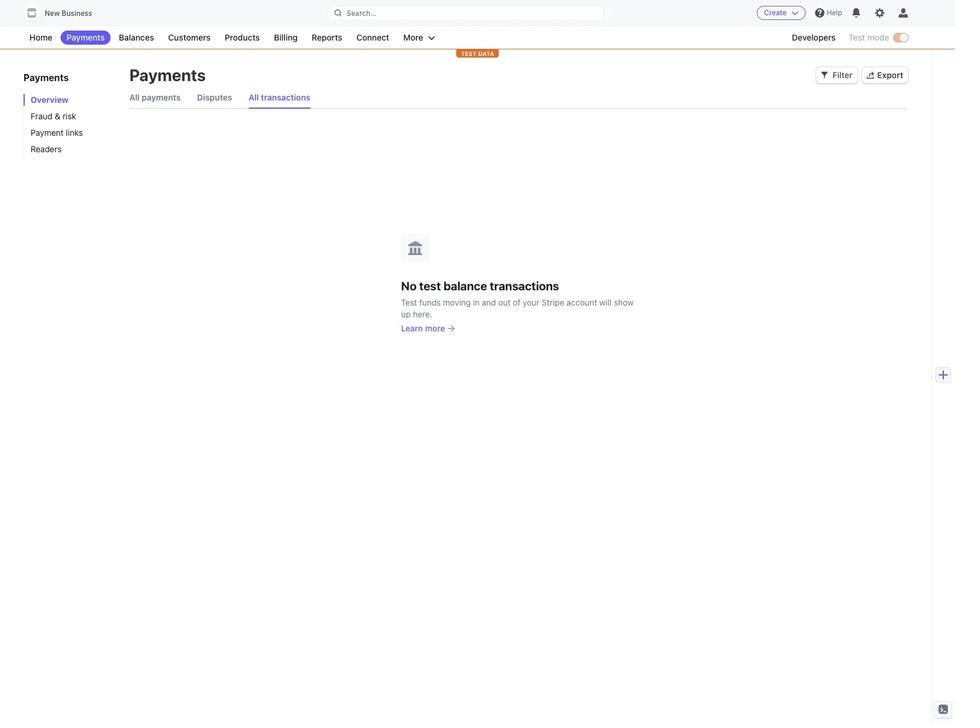 Task type: vqa. For each thing, say whether or not it's contained in the screenshot.
Same as billing details
no



Task type: describe. For each thing, give the bounding box(es) containing it.
customers link
[[162, 31, 216, 45]]

learn more
[[401, 323, 445, 333]]

of
[[513, 297, 521, 307]]

home
[[29, 32, 52, 42]]

payments up payments
[[129, 65, 206, 85]]

overview link
[[24, 94, 118, 106]]

tab list containing all payments
[[129, 87, 908, 109]]

svg image
[[821, 72, 828, 79]]

home link
[[24, 31, 58, 45]]

more button
[[398, 31, 441, 45]]

learn more link
[[401, 323, 455, 334]]

create
[[764, 8, 787, 17]]

payments down business
[[67, 32, 105, 42]]

1 vertical spatial transactions
[[490, 279, 559, 293]]

test data
[[461, 50, 494, 57]]

balances link
[[113, 31, 160, 45]]

billing link
[[268, 31, 304, 45]]

search…
[[347, 9, 377, 17]]

readers link
[[24, 144, 118, 155]]

payments
[[142, 92, 181, 102]]

business
[[62, 9, 92, 18]]

here.
[[413, 309, 432, 319]]

products link
[[219, 31, 266, 45]]

out
[[498, 297, 511, 307]]

overview
[[31, 95, 69, 105]]

your
[[523, 297, 540, 307]]

test for test mode
[[849, 32, 865, 42]]

Search… text field
[[328, 6, 604, 20]]

billing
[[274, 32, 298, 42]]

help
[[827, 8, 842, 17]]

more
[[425, 323, 445, 333]]

risk
[[63, 111, 76, 121]]

all payments link
[[129, 87, 181, 108]]

payment
[[31, 128, 64, 138]]

learn
[[401, 323, 423, 333]]

Search… search field
[[328, 6, 604, 20]]

test
[[419, 279, 441, 293]]

test mode
[[849, 32, 890, 42]]

up
[[401, 309, 411, 319]]

data
[[478, 50, 494, 57]]

fraud
[[31, 111, 52, 121]]

balance
[[444, 279, 487, 293]]

all for all payments
[[129, 92, 140, 102]]



Task type: locate. For each thing, give the bounding box(es) containing it.
1 vertical spatial test
[[401, 297, 417, 307]]

connect
[[356, 32, 389, 42]]

payments up overview
[[24, 72, 69, 83]]

1 horizontal spatial transactions
[[490, 279, 559, 293]]

all payments
[[129, 92, 181, 102]]

balances
[[119, 32, 154, 42]]

show
[[614, 297, 634, 307]]

all
[[129, 92, 140, 102], [249, 92, 259, 102]]

all transactions link
[[249, 87, 310, 108]]

will
[[600, 297, 612, 307]]

test up up
[[401, 297, 417, 307]]

no test balance transactions
[[401, 279, 559, 293]]

1 all from the left
[[129, 92, 140, 102]]

disputes
[[197, 92, 232, 102]]

and
[[482, 297, 496, 307]]

mode
[[868, 32, 890, 42]]

1 horizontal spatial test
[[849, 32, 865, 42]]

fraud & risk link
[[24, 111, 118, 122]]

0 horizontal spatial all
[[129, 92, 140, 102]]

account
[[567, 297, 597, 307]]

links
[[66, 128, 83, 138]]

payments
[[67, 32, 105, 42], [129, 65, 206, 85], [24, 72, 69, 83]]

test for test funds moving in and out of your stripe account will show up here.
[[401, 297, 417, 307]]

2 all from the left
[[249, 92, 259, 102]]

help button
[[811, 4, 847, 22]]

new business
[[45, 9, 92, 18]]

1 horizontal spatial all
[[249, 92, 259, 102]]

new
[[45, 9, 60, 18]]

all for all transactions
[[249, 92, 259, 102]]

customers
[[168, 32, 211, 42]]

reports link
[[306, 31, 348, 45]]

transactions
[[261, 92, 310, 102], [490, 279, 559, 293]]

all transactions
[[249, 92, 310, 102]]

fraud & risk
[[31, 111, 76, 121]]

0 horizontal spatial transactions
[[261, 92, 310, 102]]

products
[[225, 32, 260, 42]]

in
[[473, 297, 480, 307]]

test
[[461, 50, 477, 57]]

export button
[[862, 67, 908, 84]]

funds
[[419, 297, 441, 307]]

notifications image
[[852, 8, 861, 18]]

export
[[878, 70, 904, 80]]

readers
[[31, 144, 62, 154]]

test left mode
[[849, 32, 865, 42]]

more
[[403, 32, 423, 42]]

payment links link
[[24, 127, 118, 139]]

all left payments
[[129, 92, 140, 102]]

disputes link
[[197, 87, 232, 108]]

0 vertical spatial transactions
[[261, 92, 310, 102]]

filter
[[833, 70, 853, 80]]

filter button
[[817, 67, 858, 84]]

developers
[[792, 32, 836, 42]]

all right disputes
[[249, 92, 259, 102]]

test funds moving in and out of your stripe account will show up here.
[[401, 297, 634, 319]]

reports
[[312, 32, 342, 42]]

test
[[849, 32, 865, 42], [401, 297, 417, 307]]

payment links
[[31, 128, 83, 138]]

&
[[55, 111, 60, 121]]

payments link
[[61, 31, 111, 45]]

moving
[[443, 297, 471, 307]]

stripe
[[542, 297, 565, 307]]

test inside test funds moving in and out of your stripe account will show up here.
[[401, 297, 417, 307]]

developers link
[[786, 31, 842, 45]]

no
[[401, 279, 417, 293]]

connect link
[[351, 31, 395, 45]]

0 horizontal spatial test
[[401, 297, 417, 307]]

new business button
[[24, 5, 104, 21]]

tab list
[[129, 87, 908, 109]]

0 vertical spatial test
[[849, 32, 865, 42]]

create button
[[757, 6, 806, 20]]



